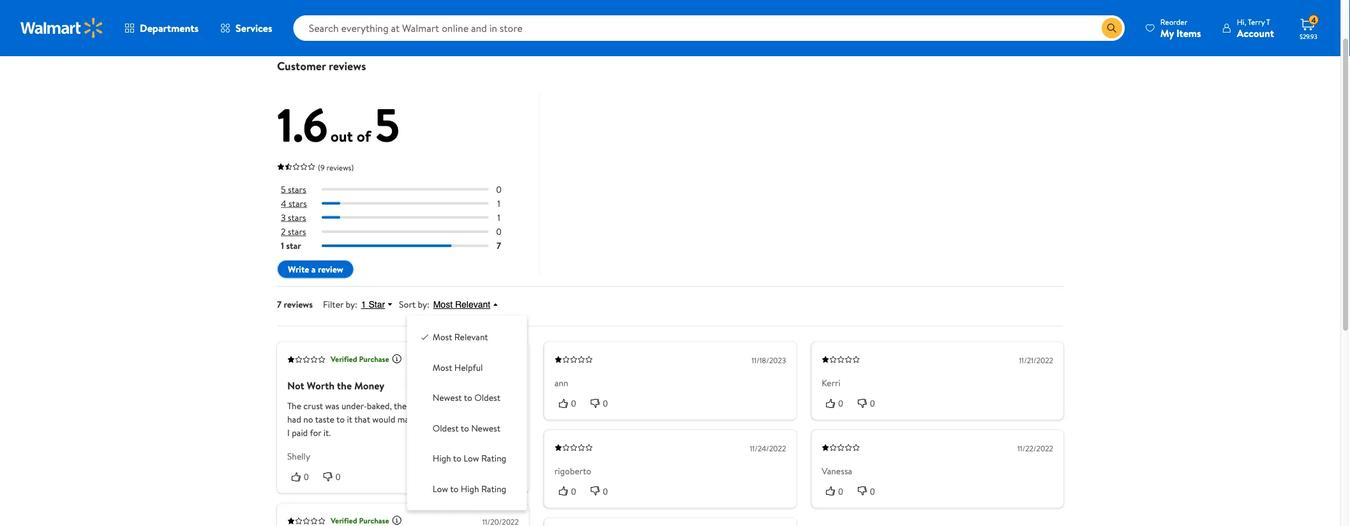 Task type: locate. For each thing, give the bounding box(es) containing it.
filter
[[323, 298, 344, 311]]

1 by: from the left
[[346, 298, 357, 311]]

0 horizontal spatial it
[[347, 413, 352, 426]]

to down high to low rating
[[450, 483, 459, 495]]

by: right the sort
[[418, 298, 429, 311]]

it.
[[324, 427, 331, 439]]

rating up low to high rating
[[481, 452, 506, 465]]

most inside dropdown button
[[433, 300, 453, 310]]

2 rating from the top
[[481, 483, 506, 495]]

0 button
[[555, 397, 586, 410], [586, 397, 618, 410], [822, 397, 854, 410], [854, 397, 885, 410], [287, 470, 319, 483], [319, 470, 351, 483], [555, 485, 586, 498], [586, 485, 618, 498], [822, 485, 854, 498], [854, 485, 885, 498]]

pecan down food / bakery & bread / pies / pumpkin, pecan & custard pies
[[389, 26, 412, 39]]

option group
[[417, 326, 517, 500]]

newest
[[433, 392, 462, 404], [471, 422, 501, 435]]

most helpful
[[433, 361, 483, 374]]

1 horizontal spatial 7
[[497, 240, 501, 252]]

1 was from the left
[[325, 400, 339, 412]]

oldest up extra
[[475, 392, 501, 404]]

low up low to high rating
[[464, 452, 479, 465]]

1 vertical spatial relevant
[[454, 331, 488, 344]]

low down high to low rating
[[433, 483, 448, 495]]

1 horizontal spatial high
[[461, 483, 479, 495]]

/
[[302, 2, 305, 15], [375, 2, 378, 15], [404, 2, 407, 15]]

most relevant up most helpful
[[433, 331, 488, 344]]

oldest down too
[[433, 422, 459, 435]]

shelf-
[[552, 26, 575, 39]]

4 for 4 stars
[[281, 197, 286, 210]]

1 vertical spatial 7
[[277, 298, 282, 311]]

extra
[[468, 413, 488, 426]]

newest to oldest
[[433, 392, 501, 404]]

pie, left shelf- at the left of the page
[[536, 26, 550, 39]]

1 horizontal spatial by:
[[418, 298, 429, 311]]

/ left pumpkin,
[[404, 2, 407, 15]]

most right sort by:
[[433, 300, 453, 310]]

that
[[354, 413, 370, 426]]

1 horizontal spatial newest
[[471, 422, 501, 435]]

0 vertical spatial rating
[[481, 452, 506, 465]]

pies up bourbon
[[383, 2, 399, 15]]

out
[[331, 126, 353, 147]]

7
[[497, 240, 501, 252], [277, 298, 282, 311]]

account
[[1237, 26, 1274, 40]]

back
[[277, 26, 296, 39]]

ambient
[[604, 26, 637, 39]]

fresh
[[455, 26, 476, 39]]

option group containing most relevant
[[417, 326, 517, 500]]

newest up worth
[[433, 392, 462, 404]]

it down filling
[[420, 413, 426, 426]]

& left custard
[[475, 2, 481, 15]]

0 vertical spatial pecan
[[450, 2, 473, 15]]

4 progress bar from the top
[[322, 231, 489, 233]]

0 horizontal spatial newest
[[433, 392, 462, 404]]

rating for high to low rating
[[481, 452, 506, 465]]

1 horizontal spatial &
[[475, 2, 481, 15]]

to inside the crust was under-baked, the filling was too gooey and had no taste to it that would make it worth the extra money i paid for it.
[[336, 413, 345, 426]]

pies
[[383, 2, 399, 15], [516, 2, 532, 15]]

most relevant right sort by:
[[433, 300, 490, 310]]

Search search field
[[293, 15, 1125, 41]]

to down too
[[461, 422, 469, 435]]

verified
[[331, 354, 357, 365]]

star
[[286, 240, 301, 252]]

baked,
[[367, 400, 392, 412]]

most relevant
[[433, 300, 490, 310], [433, 331, 488, 344]]

to right taste
[[336, 413, 345, 426]]

the down too
[[453, 413, 465, 426]]

1 vertical spatial 5
[[281, 183, 286, 196]]

progress bar for 2 stars
[[322, 231, 489, 233]]

the up the under- at the left bottom of the page
[[337, 379, 352, 393]]

most left "helpful"
[[433, 361, 452, 374]]

not
[[287, 379, 304, 393]]

0 horizontal spatial /
[[302, 2, 305, 15]]

to for high
[[453, 452, 462, 465]]

1 horizontal spatial pie,
[[536, 26, 550, 39]]

1 horizontal spatial pies
[[516, 2, 532, 15]]

rating down high to low rating
[[481, 483, 506, 495]]

most right the most relevant radio
[[433, 331, 452, 344]]

0 horizontal spatial by:
[[346, 298, 357, 311]]

1 vertical spatial oldest
[[433, 422, 459, 435]]

to
[[298, 26, 306, 39], [464, 392, 472, 404], [336, 413, 345, 426], [461, 422, 469, 435], [453, 452, 462, 465], [450, 483, 459, 495]]

1 horizontal spatial was
[[432, 400, 446, 412]]

stars right 3
[[288, 211, 306, 224]]

1 horizontal spatial the
[[394, 400, 407, 412]]

5 stars
[[281, 183, 306, 196]]

the up make
[[394, 400, 407, 412]]

hi,
[[1237, 16, 1246, 27]]

0 horizontal spatial pecan
[[389, 26, 412, 39]]

it left that
[[347, 413, 352, 426]]

reorder my items
[[1161, 16, 1201, 40]]

(9 reviews) link
[[277, 160, 354, 174]]

to down oldest to newest
[[453, 452, 462, 465]]

stars for 2 stars
[[288, 226, 306, 238]]

5 up '4 stars' on the top left of page
[[281, 183, 286, 196]]

1 horizontal spatial reviews
[[329, 58, 366, 74]]

review
[[318, 263, 343, 276]]

1 horizontal spatial pecan
[[450, 2, 473, 15]]

most
[[433, 300, 453, 310], [433, 331, 452, 344], [433, 361, 452, 374]]

1 pie, from the left
[[414, 26, 428, 39]]

/ right bread
[[375, 2, 378, 15]]

stars down 5 stars on the top
[[289, 197, 307, 210]]

relevant
[[455, 300, 490, 310], [454, 331, 488, 344]]

3 progress bar from the top
[[322, 217, 489, 219]]

11/22/2022
[[1018, 443, 1053, 454]]

0 horizontal spatial 7
[[277, 298, 282, 311]]

0 vertical spatial 5
[[375, 93, 400, 157]]

0 vertical spatial 4
[[1312, 14, 1316, 25]]

5 progress bar from the top
[[322, 245, 489, 247]]

4
[[1312, 14, 1316, 25], [281, 197, 286, 210]]

2 horizontal spatial the
[[453, 413, 465, 426]]

oldest to newest
[[433, 422, 501, 435]]

would
[[372, 413, 395, 426]]

low to high rating
[[433, 483, 506, 495]]

stars for 5 stars
[[288, 183, 306, 196]]

newest down gooey
[[471, 422, 501, 435]]

relevant up "helpful"
[[454, 331, 488, 344]]

4 up $29.93
[[1312, 14, 1316, 25]]

oldest
[[475, 392, 501, 404], [433, 422, 459, 435]]

ann
[[555, 377, 568, 389]]

my
[[1161, 26, 1174, 40]]

reviews down "marketside"
[[329, 58, 366, 74]]

1 rating from the top
[[481, 452, 506, 465]]

no
[[303, 413, 313, 426]]

11/18/2023
[[752, 355, 786, 366]]

0 vertical spatial the
[[337, 379, 352, 393]]

by:
[[346, 298, 357, 311], [418, 298, 429, 311]]

2 horizontal spatial /
[[404, 2, 407, 15]]

11/28/2021
[[484, 355, 519, 366]]

1 vertical spatial reviews
[[284, 298, 313, 311]]

filling
[[409, 400, 430, 412]]

progress bar
[[322, 188, 489, 191], [322, 202, 489, 205], [322, 217, 489, 219], [322, 231, 489, 233], [322, 245, 489, 247]]

1 vertical spatial pecan
[[389, 26, 412, 39]]

/ right food
[[302, 2, 305, 15]]

1 horizontal spatial /
[[375, 2, 378, 15]]

reviews left filter
[[284, 298, 313, 311]]

taste
[[315, 413, 334, 426]]

1 progress bar from the top
[[322, 188, 489, 191]]

1 inside popup button
[[361, 300, 366, 310]]

2 by: from the left
[[418, 298, 429, 311]]

1 horizontal spatial 4
[[1312, 14, 1316, 25]]

relevant right sort by:
[[455, 300, 490, 310]]

money
[[354, 379, 385, 393]]

0 vertical spatial relevant
[[455, 300, 490, 310]]

1
[[498, 197, 500, 210], [498, 211, 500, 224], [281, 240, 284, 252], [361, 300, 366, 310]]

pie, left 36
[[414, 26, 428, 39]]

1 horizontal spatial 5
[[375, 93, 400, 157]]

2 vertical spatial most
[[433, 361, 452, 374]]

stars up '4 stars' on the top left of page
[[288, 183, 306, 196]]

0 horizontal spatial pies
[[383, 2, 399, 15]]

1 vertical spatial high
[[461, 483, 479, 495]]

reviews
[[329, 58, 366, 74], [284, 298, 313, 311]]

pecan up "fresh"
[[450, 2, 473, 15]]

pie,
[[414, 26, 428, 39], [536, 26, 550, 39]]

to right back
[[298, 26, 306, 39]]

pecan
[[450, 2, 473, 15], [389, 26, 412, 39]]

& left bread
[[339, 2, 345, 15]]

0 horizontal spatial high
[[433, 452, 451, 465]]

0 vertical spatial oldest
[[475, 392, 501, 404]]

filter by:
[[323, 298, 357, 311]]

&
[[339, 2, 345, 15], [475, 2, 481, 15]]

0 horizontal spatial pie,
[[414, 26, 428, 39]]

0 horizontal spatial reviews
[[284, 298, 313, 311]]

gooey
[[464, 400, 488, 412]]

2 progress bar from the top
[[322, 202, 489, 205]]

pies up whole
[[516, 2, 532, 15]]

was up worth
[[432, 400, 446, 412]]

1 vertical spatial low
[[433, 483, 448, 495]]

0 vertical spatial 7
[[497, 240, 501, 252]]

by: for sort by:
[[418, 298, 429, 311]]

food
[[277, 2, 297, 15]]

0 vertical spatial high
[[433, 452, 451, 465]]

2 pie, from the left
[[536, 26, 550, 39]]

1 & from the left
[[339, 2, 345, 15]]

to right too
[[464, 392, 472, 404]]

oz,
[[442, 26, 453, 39]]

0 vertical spatial reviews
[[329, 58, 366, 74]]

0 horizontal spatial &
[[339, 2, 345, 15]]

1 star
[[281, 240, 301, 252]]

1.6
[[277, 93, 328, 157]]

the crust was under-baked, the filling was too gooey and had no taste to it that would make it worth the extra money i paid for it.
[[287, 400, 516, 439]]

progress bar for 1 star
[[322, 245, 489, 247]]

low
[[464, 452, 479, 465], [433, 483, 448, 495]]

to for oldest
[[461, 422, 469, 435]]

(9 reviews)
[[318, 162, 354, 173]]

0 vertical spatial most relevant
[[433, 300, 490, 310]]

1 vertical spatial 4
[[281, 197, 286, 210]]

1 pies from the left
[[383, 2, 399, 15]]

0 vertical spatial most
[[433, 300, 453, 310]]

1 vertical spatial newest
[[471, 422, 501, 435]]

it
[[347, 413, 352, 426], [420, 413, 426, 426]]

0 horizontal spatial was
[[325, 400, 339, 412]]

5 right of at the left top of the page
[[375, 93, 400, 157]]

4 up 3
[[281, 197, 286, 210]]

7 for 7
[[497, 240, 501, 252]]

high
[[433, 452, 451, 465], [461, 483, 479, 495]]

was up taste
[[325, 400, 339, 412]]

high down worth
[[433, 452, 451, 465]]

5
[[375, 93, 400, 157], [281, 183, 286, 196]]

by: right filter
[[346, 298, 357, 311]]

1 horizontal spatial it
[[420, 413, 426, 426]]

0 horizontal spatial 4
[[281, 197, 286, 210]]

services button
[[209, 13, 283, 43]]

1 vertical spatial rating
[[481, 483, 506, 495]]

high down high to low rating
[[461, 483, 479, 495]]

Most Relevant radio
[[420, 331, 430, 341]]

0 vertical spatial low
[[464, 452, 479, 465]]

stars right 2
[[288, 226, 306, 238]]



Task type: describe. For each thing, give the bounding box(es) containing it.
stars for 4 stars
[[289, 197, 307, 210]]

customer
[[277, 58, 326, 74]]

hi, terry t account
[[1237, 16, 1274, 40]]

reviews)
[[327, 162, 354, 173]]

relevant inside dropdown button
[[455, 300, 490, 310]]

3 / from the left
[[404, 2, 407, 15]]

(9
[[318, 162, 325, 173]]

bourbon
[[353, 26, 387, 39]]

helpful
[[454, 361, 483, 374]]

sort
[[399, 298, 416, 311]]

vanessa
[[822, 465, 852, 477]]

reviews for 7 reviews
[[284, 298, 313, 311]]

1 horizontal spatial low
[[464, 452, 479, 465]]

write a review
[[288, 263, 343, 276]]

bakery,
[[479, 26, 507, 39]]

$29.93
[[1300, 32, 1318, 41]]

7 reviews
[[277, 298, 313, 311]]

i
[[287, 427, 290, 439]]

a
[[311, 263, 316, 276]]

2 it from the left
[[420, 413, 426, 426]]

to for low
[[450, 483, 459, 495]]

1 horizontal spatial oldest
[[475, 392, 501, 404]]

too
[[448, 400, 462, 412]]

search icon image
[[1107, 23, 1117, 33]]

walmart image
[[20, 18, 103, 38]]

0 horizontal spatial 5
[[281, 183, 286, 196]]

1 star button
[[357, 299, 399, 311]]

money
[[490, 413, 516, 426]]

food / bakery & bread / pies / pumpkin, pecan & custard pies
[[277, 2, 532, 15]]

1 it from the left
[[347, 413, 352, 426]]

pumpkin,
[[412, 2, 448, 15]]

by: for filter by:
[[346, 298, 357, 311]]

make
[[398, 413, 418, 426]]

3 stars
[[281, 211, 306, 224]]

worth
[[307, 379, 335, 393]]

stars for 3 stars
[[288, 211, 306, 224]]

for
[[310, 427, 321, 439]]

36
[[430, 26, 440, 39]]

reviews for customer reviews
[[329, 58, 366, 74]]

2 pies from the left
[[516, 2, 532, 15]]

write
[[288, 263, 309, 276]]

3
[[281, 211, 286, 224]]

rigoberto
[[555, 465, 591, 477]]

kerri
[[822, 377, 841, 389]]

write a review link
[[277, 260, 354, 279]]

0 horizontal spatial low
[[433, 483, 448, 495]]

had
[[287, 413, 301, 426]]

2 stars
[[281, 226, 306, 238]]

1 / from the left
[[302, 2, 305, 15]]

2 vertical spatial the
[[453, 413, 465, 426]]

not worth the money
[[287, 379, 385, 393]]

bread
[[347, 2, 369, 15]]

11/24/2022
[[750, 443, 786, 454]]

verified purchase
[[331, 354, 389, 365]]

stable/
[[575, 26, 602, 39]]

worth
[[428, 413, 451, 426]]

1.6 out of 5
[[277, 93, 400, 157]]

1 vertical spatial the
[[394, 400, 407, 412]]

whole
[[509, 26, 534, 39]]

2
[[281, 226, 286, 238]]

back to marketside bourbon pecan pie, 36 oz, fresh bakery, whole pie, shelf-stable/ ambient
[[277, 26, 637, 39]]

0 vertical spatial newest
[[433, 392, 462, 404]]

star
[[369, 300, 385, 310]]

back to marketside bourbon pecan pie, 36 oz, fresh bakery, whole pie, shelf-stable/ ambient link
[[277, 26, 637, 39]]

under-
[[341, 400, 367, 412]]

customer reviews
[[277, 58, 366, 74]]

1 vertical spatial most
[[433, 331, 452, 344]]

4 stars
[[281, 197, 307, 210]]

1 star
[[361, 300, 385, 310]]

of
[[357, 126, 371, 147]]

marketside
[[308, 26, 351, 39]]

departments button
[[114, 13, 209, 43]]

0 horizontal spatial the
[[337, 379, 352, 393]]

2 was from the left
[[432, 400, 446, 412]]

t
[[1267, 16, 1271, 27]]

terry
[[1248, 16, 1265, 27]]

reorder
[[1161, 16, 1188, 27]]

1 vertical spatial most relevant
[[433, 331, 488, 344]]

2 & from the left
[[475, 2, 481, 15]]

the
[[287, 400, 301, 412]]

most relevant button
[[429, 299, 505, 311]]

2 / from the left
[[375, 2, 378, 15]]

bakery
[[310, 2, 337, 15]]

most relevant inside dropdown button
[[433, 300, 490, 310]]

sort by:
[[399, 298, 429, 311]]

to for newest
[[464, 392, 472, 404]]

paid
[[292, 427, 308, 439]]

items
[[1177, 26, 1201, 40]]

progress bar for 4 stars
[[322, 202, 489, 205]]

rating for low to high rating
[[481, 483, 506, 495]]

11/21/2022
[[1019, 355, 1053, 366]]

7 for 7 reviews
[[277, 298, 282, 311]]

custard
[[484, 2, 514, 15]]

to for back
[[298, 26, 306, 39]]

and
[[490, 400, 504, 412]]

verified purchase information image
[[392, 354, 402, 364]]

shelly
[[287, 450, 310, 463]]

progress bar for 5 stars
[[322, 188, 489, 191]]

services
[[236, 21, 272, 35]]

4 for 4
[[1312, 14, 1316, 25]]

progress bar for 3 stars
[[322, 217, 489, 219]]

0 horizontal spatial oldest
[[433, 422, 459, 435]]

crust
[[303, 400, 323, 412]]

verified purchase information image
[[392, 515, 402, 526]]

high to low rating
[[433, 452, 506, 465]]

departments
[[140, 21, 199, 35]]

Walmart Site-Wide search field
[[293, 15, 1125, 41]]



Task type: vqa. For each thing, say whether or not it's contained in the screenshot.
Most helpful positive review's 'Review'
no



